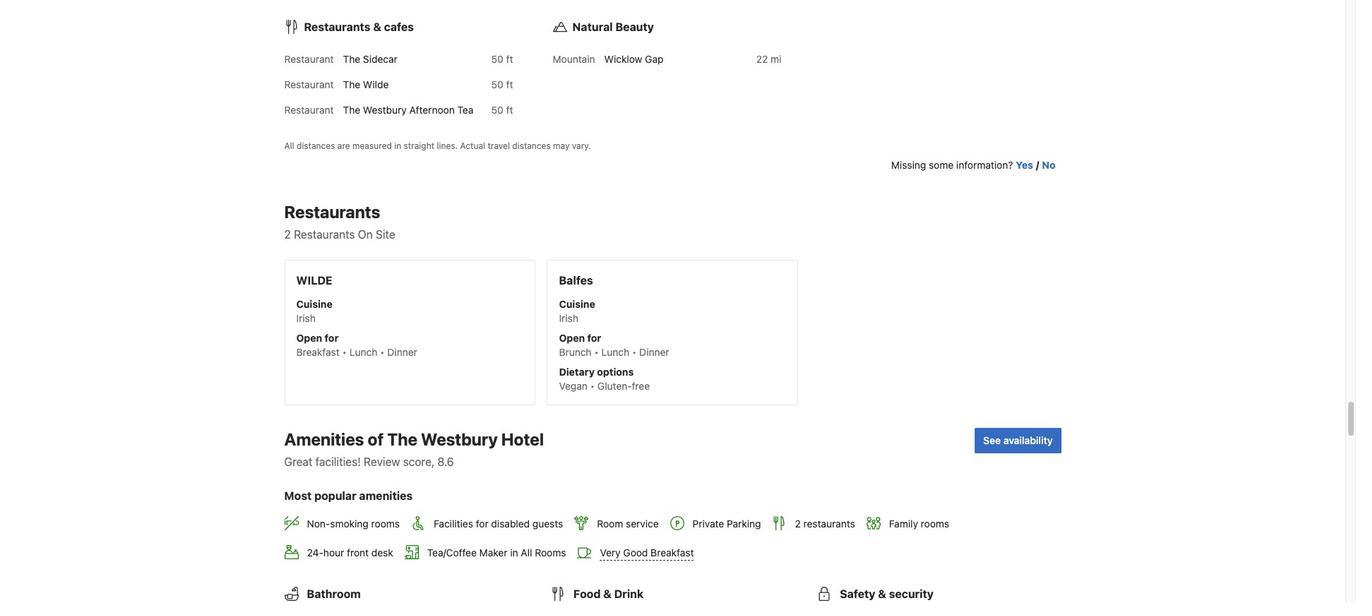 Task type: vqa. For each thing, say whether or not it's contained in the screenshot.
Open related to WILDE
yes



Task type: describe. For each thing, give the bounding box(es) containing it.
travel
[[488, 141, 510, 151]]

drink
[[614, 588, 644, 600]]

restaurants for restaurants & cafes
[[304, 21, 370, 33]]

wicklow gap
[[604, 53, 663, 65]]

beauty
[[615, 21, 654, 33]]

yes button
[[1016, 158, 1033, 173]]

are
[[337, 141, 350, 151]]

wicklow
[[604, 53, 642, 65]]

irish for balfes
[[559, 312, 578, 324]]

• for vegan
[[590, 380, 595, 392]]

1 horizontal spatial for
[[476, 517, 488, 529]]

24-
[[307, 547, 323, 559]]

see
[[983, 435, 1001, 447]]

• for brunch
[[594, 346, 599, 358]]

private
[[693, 517, 724, 529]]

great
[[284, 456, 313, 468]]

some
[[929, 159, 954, 171]]

open for balfes
[[559, 332, 585, 344]]

private parking
[[693, 517, 761, 529]]

cafes
[[384, 21, 414, 33]]

most popular amenities
[[284, 490, 413, 502]]

information?
[[956, 159, 1013, 171]]

rooms
[[535, 547, 566, 559]]

/
[[1036, 159, 1039, 171]]

50 for the sidecar
[[491, 53, 503, 65]]

dietary options vegan • gluten-free
[[559, 366, 650, 392]]

security
[[889, 588, 934, 600]]

maker
[[479, 547, 507, 559]]

for for wilde
[[325, 332, 339, 344]]

non-
[[307, 517, 330, 529]]

restaurants & cafes
[[304, 21, 414, 33]]

breakfast for good
[[651, 547, 694, 559]]

all distances are measured in straight lines. actual travel distances may vary.
[[284, 141, 591, 151]]

50 for the westbury afternoon tea
[[491, 104, 503, 116]]

hour
[[323, 547, 344, 559]]

options
[[597, 366, 634, 378]]

service
[[626, 517, 659, 529]]

8.6
[[438, 456, 454, 468]]

mi
[[771, 53, 781, 65]]

bathroom
[[307, 588, 361, 600]]

wilde
[[363, 79, 389, 91]]

of
[[368, 430, 384, 449]]

restaurant for the sidecar
[[284, 53, 334, 65]]

facilities
[[434, 517, 473, 529]]

2 restaurants
[[795, 517, 855, 529]]

missing some information? yes / no
[[891, 159, 1056, 171]]

brunch
[[559, 346, 592, 358]]

open for brunch • lunch • dinner
[[559, 332, 669, 358]]

50 for the wilde
[[491, 79, 503, 91]]

for for balfes
[[587, 332, 601, 344]]

ft for the wilde
[[506, 79, 513, 91]]

see availability
[[983, 435, 1053, 447]]

amenities
[[359, 490, 413, 502]]

food & drink
[[573, 588, 644, 600]]

balfes
[[559, 274, 593, 287]]

score,
[[403, 456, 435, 468]]

good
[[623, 547, 648, 559]]

& for cafes
[[373, 21, 381, 33]]

tea
[[457, 104, 473, 116]]

& for drink
[[603, 588, 611, 600]]

1 horizontal spatial in
[[510, 547, 518, 559]]

front
[[347, 547, 369, 559]]

the sidecar
[[343, 53, 397, 65]]

no
[[1042, 159, 1056, 171]]

2 distances from the left
[[512, 141, 551, 151]]

open for wilde
[[296, 332, 322, 344]]

22 mi
[[756, 53, 781, 65]]

free
[[632, 380, 650, 392]]

hotel
[[501, 430, 544, 449]]

on
[[358, 228, 373, 241]]

no button
[[1042, 158, 1056, 173]]

safety
[[840, 588, 875, 600]]

guests
[[532, 517, 563, 529]]

natural
[[572, 21, 613, 33]]

vary.
[[572, 141, 591, 151]]

lunch for wilde
[[349, 346, 377, 358]]

2 inside restaurants 2 restaurants on site
[[284, 228, 291, 241]]

ft for the sidecar
[[506, 53, 513, 65]]

sidecar
[[363, 53, 397, 65]]

lines.
[[437, 141, 458, 151]]

natural beauty
[[572, 21, 654, 33]]

• for breakfast
[[342, 346, 347, 358]]

facilities!
[[315, 456, 361, 468]]

vegan
[[559, 380, 588, 392]]



Task type: locate. For each thing, give the bounding box(es) containing it.
0 vertical spatial in
[[394, 141, 401, 151]]

disabled
[[491, 517, 530, 529]]

distances
[[297, 141, 335, 151], [512, 141, 551, 151]]

dietary
[[559, 366, 595, 378]]

restaurants up 'on'
[[284, 202, 380, 222]]

3 50 ft from the top
[[491, 104, 513, 116]]

1 vertical spatial 2
[[795, 517, 801, 529]]

open up brunch
[[559, 332, 585, 344]]

1 distances from the left
[[297, 141, 335, 151]]

the for the westbury afternoon tea
[[343, 104, 360, 116]]

restaurants
[[304, 21, 370, 33], [284, 202, 380, 222], [294, 228, 355, 241]]

• inside dietary options vegan • gluten-free
[[590, 380, 595, 392]]

for inside open for breakfast • lunch • dinner
[[325, 332, 339, 344]]

2 dinner from the left
[[639, 346, 669, 358]]

actual
[[460, 141, 485, 151]]

open inside open for brunch • lunch • dinner
[[559, 332, 585, 344]]

the westbury afternoon tea
[[343, 104, 473, 116]]

breakfast for for
[[296, 346, 340, 358]]

2 50 from the top
[[491, 79, 503, 91]]

0 horizontal spatial cuisine irish
[[296, 298, 332, 324]]

irish up brunch
[[559, 312, 578, 324]]

0 horizontal spatial rooms
[[371, 517, 400, 529]]

parking
[[727, 517, 761, 529]]

amenities of the westbury hotel great facilities! review score, 8.6
[[284, 430, 544, 468]]

westbury
[[363, 104, 407, 116], [421, 430, 498, 449]]

0 horizontal spatial dinner
[[387, 346, 417, 358]]

food
[[573, 588, 601, 600]]

•
[[342, 346, 347, 358], [380, 346, 385, 358], [594, 346, 599, 358], [632, 346, 637, 358], [590, 380, 595, 392]]

the for the sidecar
[[343, 53, 360, 65]]

irish for wilde
[[296, 312, 316, 324]]

rooms
[[371, 517, 400, 529], [921, 517, 949, 529]]

most
[[284, 490, 312, 502]]

2 vertical spatial ft
[[506, 104, 513, 116]]

rooms down amenities
[[371, 517, 400, 529]]

in left straight
[[394, 141, 401, 151]]

0 horizontal spatial breakfast
[[296, 346, 340, 358]]

the inside amenities of the westbury hotel great facilities! review score, 8.6
[[387, 430, 417, 449]]

1 vertical spatial all
[[521, 547, 532, 559]]

non-smoking rooms
[[307, 517, 400, 529]]

straight
[[404, 141, 434, 151]]

1 lunch from the left
[[349, 346, 377, 358]]

restaurants left 'on'
[[294, 228, 355, 241]]

3 50 from the top
[[491, 104, 503, 116]]

restaurants
[[803, 517, 855, 529]]

dinner for balfes
[[639, 346, 669, 358]]

1 vertical spatial 50
[[491, 79, 503, 91]]

restaurants 2 restaurants on site
[[284, 202, 395, 241]]

room
[[597, 517, 623, 529]]

1 horizontal spatial all
[[521, 547, 532, 559]]

the right of
[[387, 430, 417, 449]]

yes
[[1016, 159, 1033, 171]]

& left cafes
[[373, 21, 381, 33]]

0 vertical spatial restaurants
[[304, 21, 370, 33]]

2 vertical spatial restaurants
[[294, 228, 355, 241]]

facilities for disabled guests
[[434, 517, 563, 529]]

2 lunch from the left
[[601, 346, 629, 358]]

lunch inside open for brunch • lunch • dinner
[[601, 346, 629, 358]]

for left disabled
[[476, 517, 488, 529]]

tea/coffee maker in all rooms
[[427, 547, 566, 559]]

review
[[364, 456, 400, 468]]

all left rooms on the bottom left of page
[[521, 547, 532, 559]]

smoking
[[330, 517, 369, 529]]

the left sidecar on the top left
[[343, 53, 360, 65]]

popular
[[314, 490, 356, 502]]

& for security
[[878, 588, 886, 600]]

0 vertical spatial 2
[[284, 228, 291, 241]]

1 horizontal spatial distances
[[512, 141, 551, 151]]

site
[[376, 228, 395, 241]]

cuisine irish for wilde
[[296, 298, 332, 324]]

gluten-
[[597, 380, 632, 392]]

cuisine for balfes
[[559, 298, 595, 310]]

1 horizontal spatial breakfast
[[651, 547, 694, 559]]

1 50 from the top
[[491, 53, 503, 65]]

in right maker
[[510, 547, 518, 559]]

cuisine down balfes
[[559, 298, 595, 310]]

open for breakfast • lunch • dinner
[[296, 332, 417, 358]]

0 vertical spatial all
[[284, 141, 294, 151]]

2 restaurant from the top
[[284, 79, 334, 91]]

breakfast
[[296, 346, 340, 358], [651, 547, 694, 559]]

1 horizontal spatial lunch
[[601, 346, 629, 358]]

2 irish from the left
[[559, 312, 578, 324]]

1 horizontal spatial irish
[[559, 312, 578, 324]]

1 cuisine irish from the left
[[296, 298, 332, 324]]

all left "are"
[[284, 141, 294, 151]]

ft
[[506, 53, 513, 65], [506, 79, 513, 91], [506, 104, 513, 116]]

0 vertical spatial breakfast
[[296, 346, 340, 358]]

restaurants for restaurants 2 restaurants on site
[[284, 202, 380, 222]]

0 vertical spatial 50
[[491, 53, 503, 65]]

breakfast inside open for breakfast • lunch • dinner
[[296, 346, 340, 358]]

distances left "are"
[[297, 141, 335, 151]]

50 ft for the sidecar
[[491, 53, 513, 65]]

dinner for wilde
[[387, 346, 417, 358]]

0 vertical spatial 50 ft
[[491, 53, 513, 65]]

1 vertical spatial restaurant
[[284, 79, 334, 91]]

3 ft from the top
[[506, 104, 513, 116]]

missing
[[891, 159, 926, 171]]

very
[[600, 547, 621, 559]]

restaurant for the wilde
[[284, 79, 334, 91]]

restaurant
[[284, 53, 334, 65], [284, 79, 334, 91], [284, 104, 334, 116]]

lunch
[[349, 346, 377, 358], [601, 346, 629, 358]]

westbury down wilde
[[363, 104, 407, 116]]

0 horizontal spatial open
[[296, 332, 322, 344]]

see availability button
[[975, 428, 1061, 454]]

0 horizontal spatial in
[[394, 141, 401, 151]]

westbury inside amenities of the westbury hotel great facilities! review score, 8.6
[[421, 430, 498, 449]]

may
[[553, 141, 570, 151]]

1 ft from the top
[[506, 53, 513, 65]]

1 vertical spatial 50 ft
[[491, 79, 513, 91]]

0 vertical spatial westbury
[[363, 104, 407, 116]]

0 horizontal spatial lunch
[[349, 346, 377, 358]]

2 cuisine irish from the left
[[559, 298, 595, 324]]

lunch for balfes
[[601, 346, 629, 358]]

for
[[325, 332, 339, 344], [587, 332, 601, 344], [476, 517, 488, 529]]

the down the wilde
[[343, 104, 360, 116]]

amenities
[[284, 430, 364, 449]]

& right safety
[[878, 588, 886, 600]]

family
[[889, 517, 918, 529]]

2 cuisine from the left
[[559, 298, 595, 310]]

cuisine
[[296, 298, 332, 310], [559, 298, 595, 310]]

cuisine irish down wilde
[[296, 298, 332, 324]]

cuisine irish down balfes
[[559, 298, 595, 324]]

for down wilde
[[325, 332, 339, 344]]

2 ft from the top
[[506, 79, 513, 91]]

0 horizontal spatial for
[[325, 332, 339, 344]]

desk
[[371, 547, 393, 559]]

1 horizontal spatial cuisine irish
[[559, 298, 595, 324]]

safety & security
[[840, 588, 934, 600]]

dinner inside open for breakfast • lunch • dinner
[[387, 346, 417, 358]]

1 dinner from the left
[[387, 346, 417, 358]]

very good breakfast
[[600, 547, 694, 559]]

restaurants up the sidecar
[[304, 21, 370, 33]]

2
[[284, 228, 291, 241], [795, 517, 801, 529]]

open
[[296, 332, 322, 344], [559, 332, 585, 344]]

1 horizontal spatial &
[[603, 588, 611, 600]]

westbury up '8.6'
[[421, 430, 498, 449]]

0 horizontal spatial irish
[[296, 312, 316, 324]]

the for the wilde
[[343, 79, 360, 91]]

cuisine for wilde
[[296, 298, 332, 310]]

lunch inside open for breakfast • lunch • dinner
[[349, 346, 377, 358]]

cuisine irish for balfes
[[559, 298, 595, 324]]

restaurant for the westbury afternoon tea
[[284, 104, 334, 116]]

2 50 ft from the top
[[491, 79, 513, 91]]

1 vertical spatial westbury
[[421, 430, 498, 449]]

2 horizontal spatial for
[[587, 332, 601, 344]]

1 restaurant from the top
[[284, 53, 334, 65]]

cuisine down wilde
[[296, 298, 332, 310]]

2 open from the left
[[559, 332, 585, 344]]

room service
[[597, 517, 659, 529]]

1 open from the left
[[296, 332, 322, 344]]

50 ft for the westbury afternoon tea
[[491, 104, 513, 116]]

family rooms
[[889, 517, 949, 529]]

&
[[373, 21, 381, 33], [603, 588, 611, 600], [878, 588, 886, 600]]

1 horizontal spatial open
[[559, 332, 585, 344]]

1 cuisine from the left
[[296, 298, 332, 310]]

2 vertical spatial 50 ft
[[491, 104, 513, 116]]

1 horizontal spatial rooms
[[921, 517, 949, 529]]

50 ft for the wilde
[[491, 79, 513, 91]]

2 vertical spatial 50
[[491, 104, 503, 116]]

dinner inside open for brunch • lunch • dinner
[[639, 346, 669, 358]]

ft for the westbury afternoon tea
[[506, 104, 513, 116]]

1 vertical spatial breakfast
[[651, 547, 694, 559]]

measured
[[352, 141, 392, 151]]

1 horizontal spatial dinner
[[639, 346, 669, 358]]

for up brunch
[[587, 332, 601, 344]]

1 irish from the left
[[296, 312, 316, 324]]

irish
[[296, 312, 316, 324], [559, 312, 578, 324]]

0 vertical spatial ft
[[506, 53, 513, 65]]

0 horizontal spatial &
[[373, 21, 381, 33]]

distances left "may"
[[512, 141, 551, 151]]

afternoon
[[409, 104, 455, 116]]

50 ft
[[491, 53, 513, 65], [491, 79, 513, 91], [491, 104, 513, 116]]

50
[[491, 53, 503, 65], [491, 79, 503, 91], [491, 104, 503, 116]]

22
[[756, 53, 768, 65]]

the wilde
[[343, 79, 389, 91]]

the left wilde
[[343, 79, 360, 91]]

1 vertical spatial restaurants
[[284, 202, 380, 222]]

1 horizontal spatial 2
[[795, 517, 801, 529]]

0 vertical spatial restaurant
[[284, 53, 334, 65]]

3 restaurant from the top
[[284, 104, 334, 116]]

open down wilde
[[296, 332, 322, 344]]

0 horizontal spatial cuisine
[[296, 298, 332, 310]]

0 horizontal spatial 2
[[284, 228, 291, 241]]

2 vertical spatial restaurant
[[284, 104, 334, 116]]

for inside open for brunch • lunch • dinner
[[587, 332, 601, 344]]

0 horizontal spatial distances
[[297, 141, 335, 151]]

2 horizontal spatial &
[[878, 588, 886, 600]]

2 rooms from the left
[[921, 517, 949, 529]]

mountain
[[553, 53, 595, 65]]

1 vertical spatial ft
[[506, 79, 513, 91]]

1 rooms from the left
[[371, 517, 400, 529]]

rooms right family at the bottom
[[921, 517, 949, 529]]

1 vertical spatial in
[[510, 547, 518, 559]]

cuisine irish
[[296, 298, 332, 324], [559, 298, 595, 324]]

open inside open for breakfast • lunch • dinner
[[296, 332, 322, 344]]

availability
[[1003, 435, 1053, 447]]

1 horizontal spatial westbury
[[421, 430, 498, 449]]

tea/coffee
[[427, 547, 477, 559]]

& right food
[[603, 588, 611, 600]]

wilde
[[296, 274, 332, 287]]

gap
[[645, 53, 663, 65]]

0 horizontal spatial all
[[284, 141, 294, 151]]

all
[[284, 141, 294, 151], [521, 547, 532, 559]]

irish down wilde
[[296, 312, 316, 324]]

1 50 ft from the top
[[491, 53, 513, 65]]

0 horizontal spatial westbury
[[363, 104, 407, 116]]

1 horizontal spatial cuisine
[[559, 298, 595, 310]]



